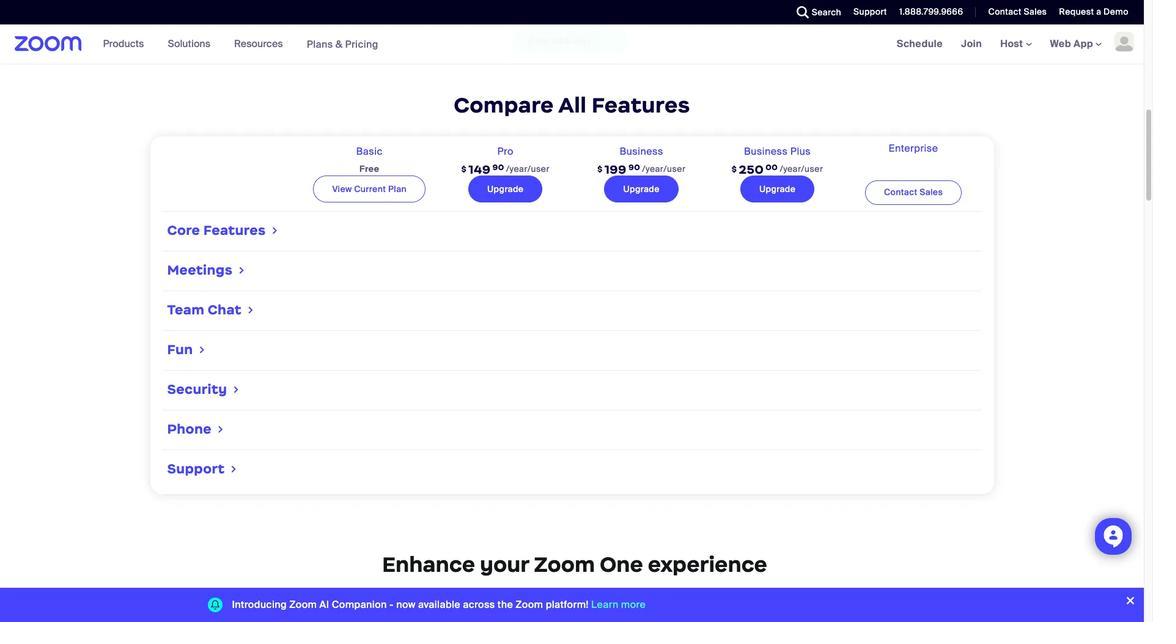 Task type: describe. For each thing, give the bounding box(es) containing it.
right image for core features
[[270, 225, 280, 237]]

request
[[1060, 6, 1095, 17]]

introducing zoom ai companion - now available across the zoom platform! learn more
[[232, 598, 646, 611]]

$199.90 per year per user element
[[598, 157, 686, 182]]

current
[[354, 183, 386, 194]]

view add-ons
[[526, 34, 592, 47]]

1.888.799.9666
[[900, 6, 964, 17]]

core features
[[167, 222, 266, 239]]

products button
[[103, 24, 150, 64]]

experience
[[648, 551, 768, 578]]

$ for 199
[[598, 164, 603, 174]]

solutions
[[168, 37, 210, 50]]

features inside cell
[[204, 222, 266, 239]]

upgrade link for 199
[[605, 175, 679, 202]]

host button
[[1001, 37, 1032, 50]]

phone cell
[[162, 416, 982, 445]]

basic free
[[356, 145, 383, 174]]

1 vertical spatial contact
[[885, 187, 918, 198]]

learn
[[592, 598, 619, 611]]

core features cell
[[162, 217, 982, 246]]

free
[[360, 163, 380, 174]]

$ for 149
[[462, 164, 467, 174]]

149
[[469, 162, 491, 177]]

zoom up platform!
[[534, 551, 595, 578]]

plans
[[307, 38, 333, 50]]

0 vertical spatial support
[[854, 6, 888, 17]]

250
[[739, 162, 764, 177]]

meetings
[[167, 262, 233, 278]]

ons
[[575, 34, 592, 47]]

business for business plus
[[745, 145, 788, 158]]

host
[[1001, 37, 1026, 50]]

upgrade for 250
[[760, 183, 796, 194]]

16%
[[333, 593, 350, 604]]

right image for support
[[229, 463, 239, 475]]

core
[[167, 222, 200, 239]]

$ 149 90 /year/user
[[462, 162, 550, 177]]

1 horizontal spatial features
[[592, 92, 691, 119]]

&
[[336, 38, 343, 50]]

upgrade for 149
[[488, 183, 524, 194]]

zoom right the
[[516, 598, 544, 611]]

your
[[480, 551, 529, 578]]

$ 199 90 /year/user
[[598, 162, 686, 177]]

basic
[[356, 145, 383, 158]]

platform!
[[546, 598, 589, 611]]

meetings navigation
[[888, 24, 1145, 64]]

90 for 199
[[629, 162, 641, 172]]

search
[[812, 7, 842, 18]]

right image for meetings
[[237, 264, 247, 277]]

business for business
[[620, 145, 664, 158]]

view current plan link
[[313, 175, 426, 202]]

$ 250 00 /year/user
[[732, 162, 824, 177]]

security
[[167, 381, 227, 398]]

request a demo
[[1060, 6, 1129, 17]]

-
[[390, 598, 394, 611]]

view for view current plan
[[332, 183, 352, 194]]

support inside cell
[[167, 461, 225, 477]]

web app
[[1051, 37, 1094, 50]]

pricing
[[345, 38, 379, 50]]

business plus
[[745, 145, 811, 158]]

app
[[1074, 37, 1094, 50]]

across
[[463, 598, 495, 611]]

view add-ons arrow down icon image
[[601, 34, 613, 46]]

all
[[559, 92, 587, 119]]

00
[[766, 162, 778, 172]]

enhance your zoom one experience
[[382, 551, 768, 578]]

right image for team chat
[[246, 304, 256, 316]]

monthly
[[156, 592, 195, 605]]

/year/user for 199
[[643, 163, 686, 174]]

right image for security
[[231, 384, 241, 396]]

/year/user for 149
[[506, 163, 550, 174]]

$149.90 per year per user element
[[462, 157, 550, 182]]

right image for phone
[[216, 423, 226, 436]]

meetings cell
[[162, 256, 982, 286]]

available
[[418, 598, 461, 611]]

more
[[621, 598, 646, 611]]

plans & pricing
[[307, 38, 379, 50]]

fun cell
[[162, 336, 982, 365]]



Task type: vqa. For each thing, say whether or not it's contained in the screenshot.


Task type: locate. For each thing, give the bounding box(es) containing it.
contact
[[989, 6, 1022, 17], [885, 187, 918, 198]]

upgrade down $199.90 per year per user element
[[624, 183, 660, 194]]

0 vertical spatial view
[[526, 34, 549, 47]]

$ left 149
[[462, 164, 467, 174]]

products
[[103, 37, 144, 50]]

0 horizontal spatial sales
[[920, 187, 943, 198]]

/year/user down pro
[[506, 163, 550, 174]]

2 horizontal spatial upgrade
[[760, 183, 796, 194]]

3 $ from the left
[[732, 164, 737, 174]]

0 horizontal spatial contact sales
[[885, 187, 943, 198]]

introducing
[[232, 598, 287, 611]]

team chat
[[167, 302, 242, 318]]

$
[[462, 164, 467, 174], [598, 164, 603, 174], [732, 164, 737, 174]]

up
[[309, 593, 320, 604]]

1 $ from the left
[[462, 164, 467, 174]]

0 horizontal spatial upgrade
[[488, 183, 524, 194]]

$ left '250'
[[732, 164, 737, 174]]

upgrade link
[[469, 175, 543, 202], [605, 175, 679, 202], [741, 175, 815, 202]]

1 vertical spatial features
[[204, 222, 266, 239]]

$ inside $ 149 90 /year/user
[[462, 164, 467, 174]]

0 horizontal spatial business
[[620, 145, 664, 158]]

$ for 250
[[732, 164, 737, 174]]

security cell
[[162, 376, 982, 405]]

0 vertical spatial right image
[[246, 304, 256, 316]]

pro
[[498, 145, 514, 158]]

banner
[[0, 24, 1145, 64]]

zoom
[[534, 551, 595, 578], [289, 598, 317, 611], [516, 598, 544, 611]]

fun
[[167, 341, 193, 358]]

sales
[[1024, 6, 1048, 17], [920, 187, 943, 198]]

2 /year/user from the left
[[643, 163, 686, 174]]

/year/user right 199
[[643, 163, 686, 174]]

upgrade down $149.90 per year per user 'element'
[[488, 183, 524, 194]]

$ left 199
[[598, 164, 603, 174]]

to
[[322, 593, 330, 604]]

right image inside security cell
[[231, 384, 241, 396]]

view left add-
[[526, 34, 549, 47]]

solutions button
[[168, 24, 216, 64]]

0 horizontal spatial support
[[167, 461, 225, 477]]

1 horizontal spatial contact sales
[[989, 6, 1048, 17]]

features
[[592, 92, 691, 119], [204, 222, 266, 239]]

contact down enterprise
[[885, 187, 918, 198]]

schedule
[[897, 37, 943, 50]]

0 horizontal spatial right image
[[231, 384, 241, 396]]

view
[[526, 34, 549, 47], [332, 183, 352, 194]]

right image right chat
[[246, 304, 256, 316]]

join link
[[953, 24, 992, 64]]

contact sales up 'host' dropdown button
[[989, 6, 1048, 17]]

2 horizontal spatial /year/user
[[780, 163, 824, 174]]

right image
[[270, 225, 280, 237], [237, 264, 247, 277], [197, 344, 207, 356], [216, 423, 226, 436], [229, 463, 239, 475]]

application containing core features
[[162, 137, 991, 490]]

support
[[854, 6, 888, 17], [167, 461, 225, 477]]

profile picture image
[[1115, 32, 1135, 51]]

90 right 199
[[629, 162, 641, 172]]

/year/user inside $ 250 00 /year/user
[[780, 163, 824, 174]]

/year/user
[[506, 163, 550, 174], [643, 163, 686, 174], [780, 163, 824, 174]]

2 upgrade from the left
[[624, 183, 660, 194]]

upgrade link for 250
[[741, 175, 815, 202]]

90 inside $ 149 90 /year/user
[[493, 162, 505, 172]]

upgrade
[[488, 183, 524, 194], [624, 183, 660, 194], [760, 183, 796, 194]]

application
[[162, 137, 991, 490]]

product information navigation
[[94, 24, 388, 64]]

support link
[[845, 0, 891, 24], [854, 6, 888, 17]]

resources button
[[234, 24, 289, 64]]

90
[[493, 162, 505, 172], [629, 162, 641, 172]]

the
[[498, 598, 513, 611]]

compare
[[454, 92, 554, 119]]

phone
[[167, 421, 212, 438]]

1 vertical spatial right image
[[231, 384, 241, 396]]

0 horizontal spatial view
[[332, 183, 352, 194]]

1 vertical spatial view
[[332, 183, 352, 194]]

3 upgrade link from the left
[[741, 175, 815, 202]]

1 upgrade from the left
[[488, 183, 524, 194]]

1 horizontal spatial /year/user
[[643, 163, 686, 174]]

chat
[[208, 302, 242, 318]]

1 /year/user from the left
[[506, 163, 550, 174]]

compare all features
[[454, 92, 691, 119]]

search button
[[788, 0, 845, 24]]

1 vertical spatial contact sales
[[885, 187, 943, 198]]

enterprise
[[889, 142, 939, 155]]

upgrade down $ 250 00 /year/user
[[760, 183, 796, 194]]

right image inside fun cell
[[197, 344, 207, 356]]

right image inside "meetings" cell
[[237, 264, 247, 277]]

zoom logo image
[[15, 36, 82, 51]]

business up $ 199 90 /year/user
[[620, 145, 664, 158]]

2 90 from the left
[[629, 162, 641, 172]]

/year/user for 250
[[780, 163, 824, 174]]

right image inside core features cell
[[270, 225, 280, 237]]

team
[[167, 302, 205, 318]]

0 vertical spatial features
[[592, 92, 691, 119]]

0 horizontal spatial /year/user
[[506, 163, 550, 174]]

resources
[[234, 37, 283, 50]]

plan
[[388, 183, 407, 194]]

companion
[[332, 598, 387, 611]]

add-
[[551, 34, 575, 47]]

1 horizontal spatial business
[[745, 145, 788, 158]]

plus
[[791, 145, 811, 158]]

save
[[286, 593, 307, 604]]

1 horizontal spatial upgrade
[[624, 183, 660, 194]]

$ inside $ 199 90 /year/user
[[598, 164, 603, 174]]

view for view add-ons
[[526, 34, 549, 47]]

0 vertical spatial sales
[[1024, 6, 1048, 17]]

support cell
[[162, 455, 982, 485]]

contact sales down enterprise
[[885, 187, 943, 198]]

0 vertical spatial contact
[[989, 6, 1022, 17]]

1 horizontal spatial support
[[854, 6, 888, 17]]

$ inside $ 250 00 /year/user
[[732, 164, 737, 174]]

1 horizontal spatial 90
[[629, 162, 641, 172]]

1 upgrade link from the left
[[469, 175, 543, 202]]

0 vertical spatial contact sales
[[989, 6, 1048, 17]]

90 for 149
[[493, 162, 505, 172]]

90 down pro
[[493, 162, 505, 172]]

contact up the host
[[989, 6, 1022, 17]]

contact sales link
[[980, 0, 1051, 24], [989, 6, 1048, 17], [866, 181, 962, 205]]

1.888.799.9666 button
[[891, 0, 967, 24], [900, 6, 964, 17]]

contact sales
[[989, 6, 1048, 17], [885, 187, 943, 198]]

0 horizontal spatial contact
[[885, 187, 918, 198]]

1 horizontal spatial upgrade link
[[605, 175, 679, 202]]

support down phone
[[167, 461, 225, 477]]

0 horizontal spatial features
[[204, 222, 266, 239]]

1 90 from the left
[[493, 162, 505, 172]]

ai
[[320, 598, 329, 611]]

sales up 'host' dropdown button
[[1024, 6, 1048, 17]]

3 /year/user from the left
[[780, 163, 824, 174]]

/year/user down "plus"
[[780, 163, 824, 174]]

annually save up to 16%
[[238, 592, 350, 605]]

2 upgrade link from the left
[[605, 175, 679, 202]]

plans & pricing link
[[307, 38, 379, 50], [307, 38, 379, 50]]

1 horizontal spatial contact
[[989, 6, 1022, 17]]

upgrade for 199
[[624, 183, 660, 194]]

2 horizontal spatial $
[[732, 164, 737, 174]]

team chat cell
[[162, 296, 982, 326]]

now
[[396, 598, 416, 611]]

learn more link
[[592, 598, 646, 611]]

upgrade link for 149
[[469, 175, 543, 202]]

2 $ from the left
[[598, 164, 603, 174]]

right image right "security"
[[231, 384, 241, 396]]

199
[[605, 162, 627, 177]]

1 vertical spatial support
[[167, 461, 225, 477]]

3 upgrade from the left
[[760, 183, 796, 194]]

/year/user inside $ 149 90 /year/user
[[506, 163, 550, 174]]

annually
[[238, 592, 280, 605]]

right image inside phone cell
[[216, 423, 226, 436]]

1 horizontal spatial $
[[598, 164, 603, 174]]

0 horizontal spatial $
[[462, 164, 467, 174]]

2 business from the left
[[745, 145, 788, 158]]

enhance
[[382, 551, 475, 578]]

web app button
[[1051, 37, 1102, 50]]

view left the current
[[332, 183, 352, 194]]

join
[[962, 37, 983, 50]]

/year/user inside $ 199 90 /year/user
[[643, 163, 686, 174]]

schedule link
[[888, 24, 953, 64]]

2 horizontal spatial upgrade link
[[741, 175, 815, 202]]

1 horizontal spatial view
[[526, 34, 549, 47]]

request a demo link
[[1051, 0, 1145, 24], [1060, 6, 1129, 17]]

support right search
[[854, 6, 888, 17]]

1 business from the left
[[620, 145, 664, 158]]

right image inside team chat cell
[[246, 304, 256, 316]]

demo
[[1104, 6, 1129, 17]]

zoom left ai
[[289, 598, 317, 611]]

sales down enterprise
[[920, 187, 943, 198]]

0 horizontal spatial 90
[[493, 162, 505, 172]]

1 horizontal spatial sales
[[1024, 6, 1048, 17]]

business
[[620, 145, 664, 158], [745, 145, 788, 158]]

one
[[600, 551, 643, 578]]

0 horizontal spatial upgrade link
[[469, 175, 543, 202]]

business up 00
[[745, 145, 788, 158]]

90 inside $ 199 90 /year/user
[[629, 162, 641, 172]]

1 vertical spatial sales
[[920, 187, 943, 198]]

$250 per year per user element
[[732, 157, 824, 182]]

right image
[[246, 304, 256, 316], [231, 384, 241, 396]]

view current plan
[[332, 183, 407, 194]]

a
[[1097, 6, 1102, 17]]

right image for fun
[[197, 344, 207, 356]]

web
[[1051, 37, 1072, 50]]

banner containing products
[[0, 24, 1145, 64]]

1 horizontal spatial right image
[[246, 304, 256, 316]]

right image inside support cell
[[229, 463, 239, 475]]



